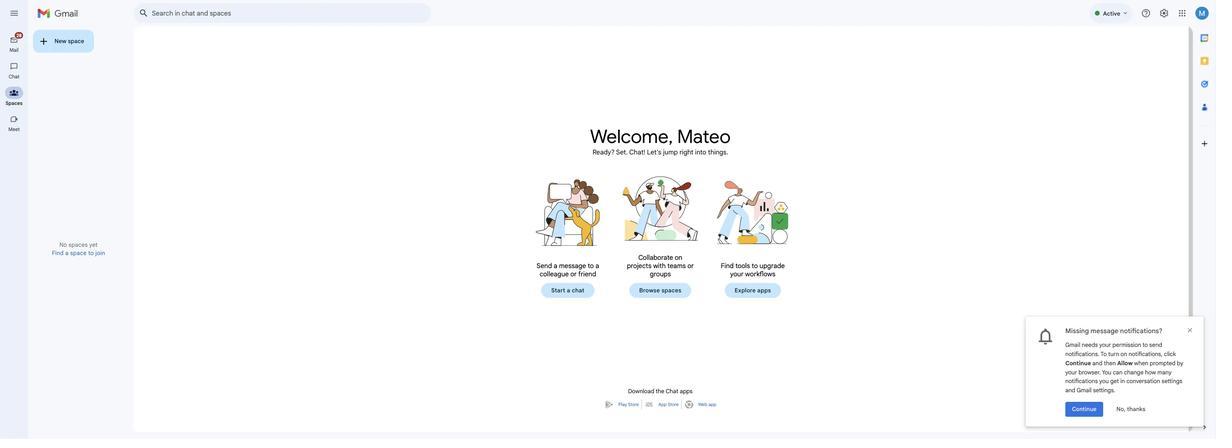 Task type: vqa. For each thing, say whether or not it's contained in the screenshot.
Welcome,
yes



Task type: locate. For each thing, give the bounding box(es) containing it.
0 horizontal spatial a
[[615, 291, 619, 300]]

a
[[615, 291, 619, 300], [662, 291, 666, 300]]

0 horizontal spatial or
[[634, 300, 641, 309]]

download the chat apps
[[698, 431, 770, 439]]

1 horizontal spatial a
[[662, 291, 666, 300]]

28
[[18, 36, 24, 43]]

chat inside heading
[[10, 82, 22, 89]]

chat right the
[[740, 431, 754, 439]]

0 horizontal spatial chat
[[10, 82, 22, 89]]

continue
[[1185, 400, 1213, 408]]

or right teams in the bottom of the page
[[764, 291, 771, 300]]

m
[[1213, 364, 1217, 373]]

or
[[764, 291, 771, 300], [634, 300, 641, 309]]

2 a from the left
[[662, 291, 666, 300]]

or inside collaborate on projects with teams or groups
[[764, 291, 771, 300]]

a right to
[[662, 291, 666, 300]]

colleague
[[600, 300, 632, 309]]

the
[[729, 431, 738, 439]]

collaborate
[[710, 282, 748, 291]]

chat
[[10, 82, 22, 89], [740, 431, 754, 439]]

teams
[[742, 291, 762, 300]]

missing message notifications? dialog
[[1140, 352, 1217, 440]]

with
[[726, 291, 740, 300]]

space
[[75, 42, 94, 50]]

chat down "mail" heading at the left top of page
[[10, 82, 22, 89]]

send
[[596, 291, 614, 300]]

missing m
[[1185, 364, 1217, 373]]

new space button
[[37, 33, 105, 59]]

friend
[[643, 300, 663, 309]]

a right send
[[615, 291, 619, 300]]

heading inside mail navigation
[[0, 140, 31, 148]]

1 horizontal spatial chat
[[740, 431, 754, 439]]

heading
[[0, 140, 31, 148]]

missing
[[1185, 364, 1211, 373]]

spaces heading
[[0, 111, 31, 118]]

or left friend
[[634, 300, 641, 309]]

mail navigation
[[0, 29, 32, 440]]

1 horizontal spatial or
[[764, 291, 771, 300]]

gmail image
[[41, 6, 91, 24]]

projects
[[697, 291, 724, 300]]

message
[[621, 291, 651, 300]]

28 link
[[6, 35, 27, 51]]

on
[[750, 282, 758, 291]]

0 vertical spatial chat
[[10, 82, 22, 89]]

new
[[61, 42, 74, 50]]

1 a from the left
[[615, 291, 619, 300]]

download
[[698, 431, 727, 439]]

or inside 'send a message to a colleague or friend'
[[634, 300, 641, 309]]



Task type: describe. For each thing, give the bounding box(es) containing it.
spaces element
[[31, 62, 149, 440]]

to
[[653, 291, 660, 300]]

need
[[1203, 380, 1217, 388]]

new space
[[61, 42, 94, 50]]

Search in chat and spaces text field
[[169, 10, 435, 19]]

mail heading
[[0, 52, 31, 60]]

collaborate on projects with teams or groups
[[697, 282, 771, 309]]

mail
[[11, 52, 21, 59]]

groups
[[722, 300, 746, 309]]

welcome,
[[656, 139, 748, 165]]

gmail
[[1185, 380, 1201, 388]]

spaces
[[6, 111, 25, 118]]

chat heading
[[0, 82, 31, 89]]

main menu image
[[10, 9, 21, 20]]

Search in emails search field
[[149, 4, 479, 26]]

send a message to a colleague or friend
[[596, 291, 666, 309]]

gmail need continue
[[1185, 380, 1217, 408]]

search in chat and spaces image
[[151, 6, 168, 23]]

1 vertical spatial chat
[[740, 431, 754, 439]]

apps
[[756, 431, 770, 439]]



